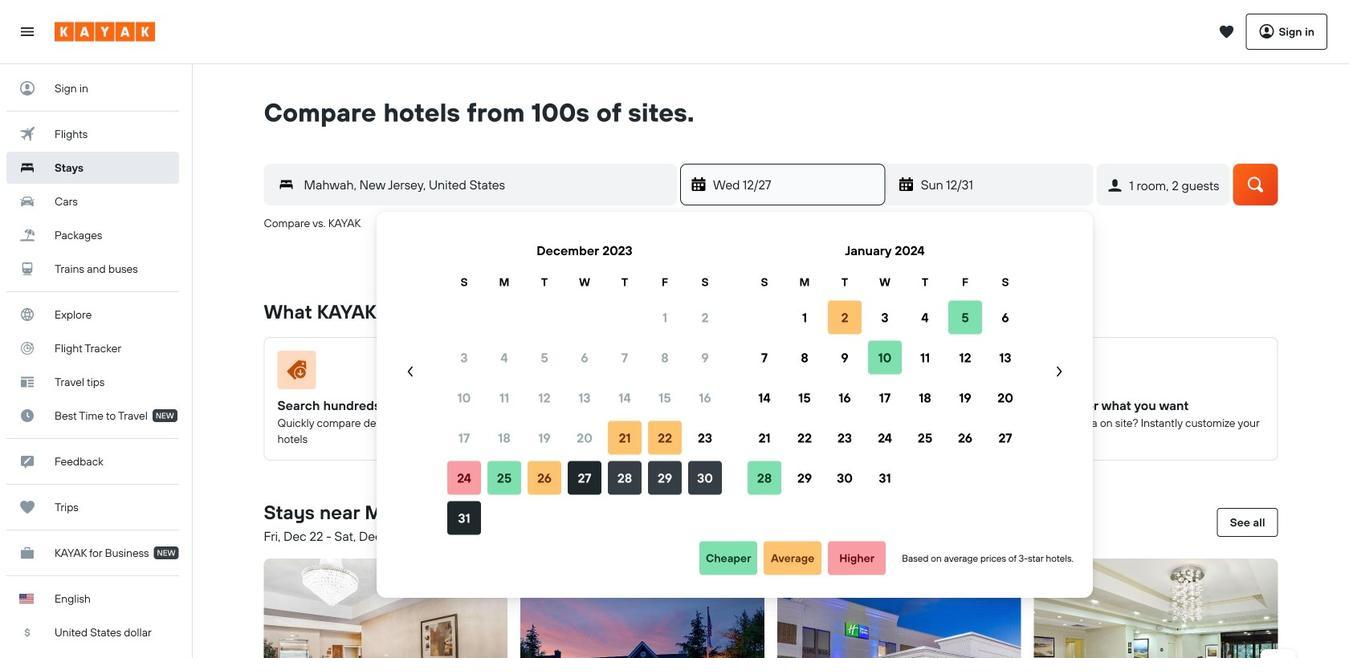 Task type: locate. For each thing, give the bounding box(es) containing it.
united states (english) image
[[19, 594, 34, 604]]

2 grid from the left
[[744, 231, 1026, 538]]

None search field
[[240, 129, 1302, 260]]

figure
[[277, 351, 488, 396], [534, 351, 744, 396], [791, 351, 1001, 396], [1048, 351, 1258, 396]]

item 1 of 8 group
[[257, 553, 514, 659]]

previous month image
[[402, 364, 418, 380]]

next month image
[[1051, 364, 1067, 380]]

item 4 of 8 group
[[1028, 553, 1285, 659]]

grid
[[444, 231, 725, 538], [744, 231, 1026, 538]]

1 figure from the left
[[277, 351, 488, 396]]

row
[[444, 273, 725, 291], [744, 273, 1026, 291], [444, 298, 725, 338], [744, 298, 1026, 338], [444, 338, 725, 378], [744, 338, 1026, 378], [444, 378, 725, 418], [744, 378, 1026, 418], [444, 418, 725, 458], [744, 418, 1026, 458], [444, 458, 725, 498], [744, 458, 1026, 498], [444, 498, 725, 538]]

navigation menu image
[[19, 24, 35, 40]]

1 horizontal spatial grid
[[744, 231, 1026, 538]]

0 horizontal spatial grid
[[444, 231, 725, 538]]

item 2 of 8 group
[[514, 553, 771, 659]]



Task type: vqa. For each thing, say whether or not it's contained in the screenshot.
Cars icon
no



Task type: describe. For each thing, give the bounding box(es) containing it.
item 3 of 8 group
[[771, 553, 1028, 659]]

1 grid from the left
[[444, 231, 725, 538]]

4 figure from the left
[[1048, 351, 1258, 396]]

2 figure from the left
[[534, 351, 744, 396]]

Enter a city, hotel, airport or landmark text field
[[294, 173, 676, 196]]

3 figure from the left
[[791, 351, 1001, 396]]

item 5 of 8 group
[[1285, 553, 1349, 659]]

start date calendar input element
[[396, 231, 1074, 538]]



